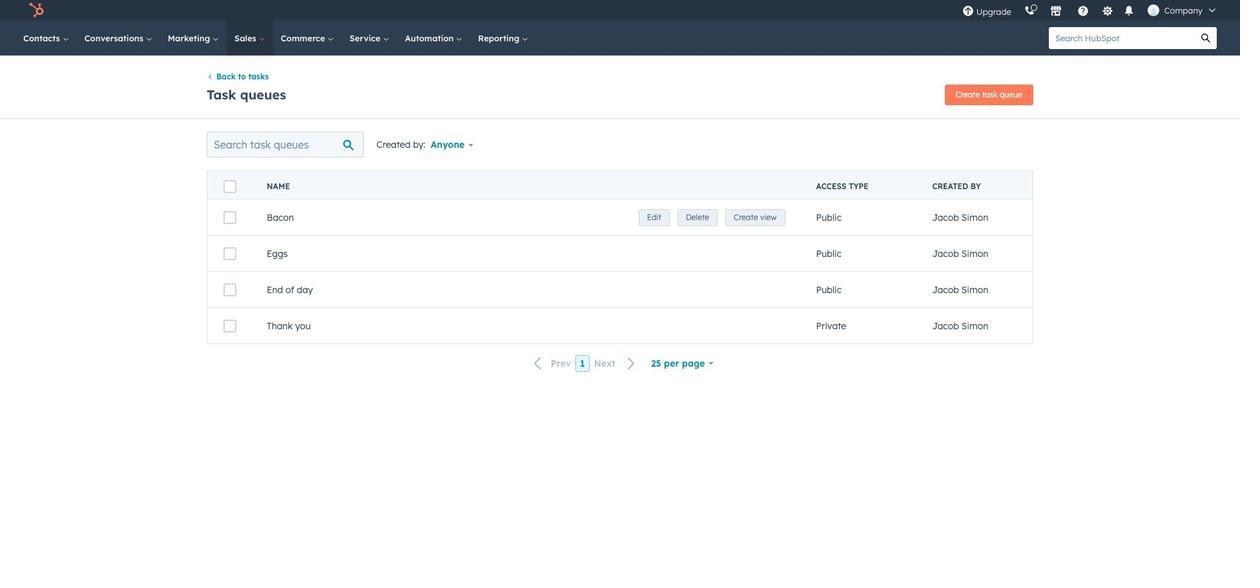 Task type: vqa. For each thing, say whether or not it's contained in the screenshot.
Press to sort. element to the right
no



Task type: describe. For each thing, give the bounding box(es) containing it.
pagination navigation
[[526, 355, 643, 372]]

Search HubSpot search field
[[1049, 27, 1195, 49]]

jacob simon image
[[1148, 5, 1159, 16]]

marketplaces image
[[1050, 6, 1062, 17]]



Task type: locate. For each thing, give the bounding box(es) containing it.
menu
[[956, 0, 1225, 21]]

banner
[[207, 81, 1033, 105]]

Search task queues search field
[[207, 132, 364, 158]]



